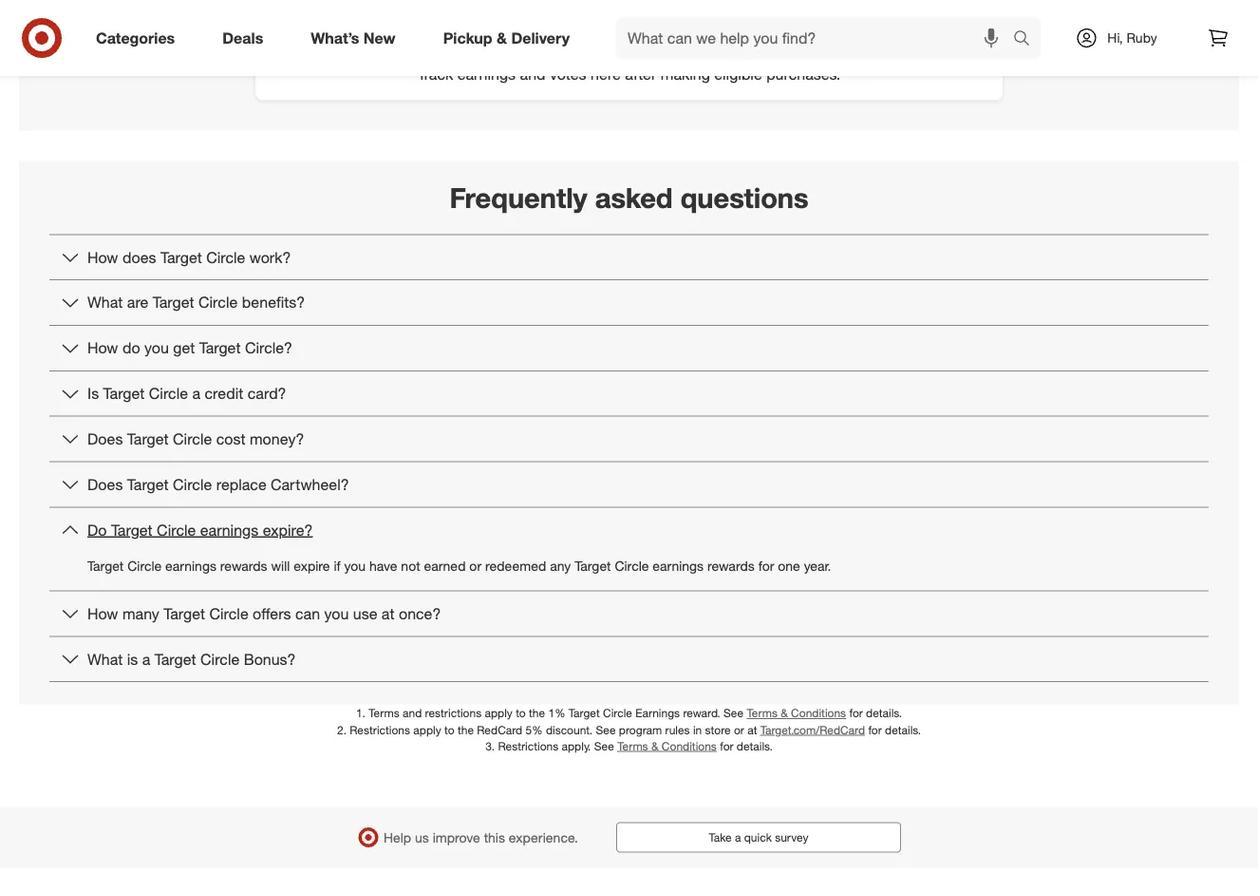 Task type: locate. For each thing, give the bounding box(es) containing it.
do target circle earnings expire?
[[87, 521, 313, 539]]

can
[[296, 604, 320, 623]]

1 vertical spatial a
[[142, 650, 150, 668]]

rewards left "one"
[[708, 557, 755, 574]]

how inside dropdown button
[[87, 248, 118, 266]]

What can we help you find? suggestions appear below search field
[[617, 17, 1019, 59]]

a inside dropdown button
[[142, 650, 150, 668]]

how left does
[[87, 248, 118, 266]]

earnings inside dropdown button
[[200, 521, 259, 539]]

1 what from the top
[[87, 293, 123, 312]]

terms & conditions link
[[747, 706, 847, 720], [618, 739, 717, 753]]

program
[[619, 722, 662, 737]]

1 horizontal spatial a
[[192, 384, 201, 403]]

terms & conditions link up target.com/redcard link
[[747, 706, 847, 720]]

circle left the offers
[[209, 604, 249, 623]]

rules
[[666, 722, 690, 737]]

for
[[759, 557, 775, 574], [850, 706, 863, 720], [869, 722, 882, 737], [720, 739, 734, 753]]

circle down "does target circle cost money?"
[[173, 475, 212, 494]]

the
[[529, 706, 546, 720], [458, 722, 474, 737]]

see right apply.
[[595, 739, 615, 753]]

what's new link
[[295, 17, 420, 59]]

ruby
[[1127, 29, 1158, 46]]

for down store
[[720, 739, 734, 753]]

0 horizontal spatial terms & conditions link
[[618, 739, 717, 753]]

credit
[[205, 384, 244, 403]]

hi,
[[1108, 29, 1124, 46]]

conditions down in
[[662, 739, 717, 753]]

track earnings and votes here after making eligible purchases.
[[418, 65, 841, 83]]

0 vertical spatial to
[[516, 706, 526, 720]]

you left use
[[325, 604, 349, 623]]

1 vertical spatial &
[[781, 706, 788, 720]]

target.com/redcard
[[761, 722, 866, 737]]

you right if
[[345, 557, 366, 574]]

restrictions down 5%
[[498, 739, 559, 753]]

for right target.com/redcard
[[869, 722, 882, 737]]

1 horizontal spatial terms & conditions link
[[747, 706, 847, 720]]

a
[[192, 384, 201, 403], [142, 650, 150, 668], [735, 831, 742, 845]]

and
[[520, 65, 546, 83], [403, 706, 422, 720]]

circle down get
[[149, 384, 188, 403]]

how
[[87, 248, 118, 266], [87, 339, 118, 357], [87, 604, 118, 623]]

what for what are target circle benefits?
[[87, 293, 123, 312]]

earnings down the pickup at the left of the page
[[458, 65, 516, 83]]

0 horizontal spatial and
[[403, 706, 422, 720]]

apply up 'redcard'
[[485, 706, 513, 720]]

1 vertical spatial or
[[734, 722, 745, 737]]

or right earned at the bottom of page
[[470, 557, 482, 574]]

2 horizontal spatial terms
[[747, 706, 778, 720]]

1 vertical spatial to
[[445, 722, 455, 737]]

1%
[[549, 706, 566, 720]]

& down program
[[652, 739, 659, 753]]

1 horizontal spatial and
[[520, 65, 546, 83]]

and left votes
[[520, 65, 546, 83]]

1 horizontal spatial &
[[652, 739, 659, 753]]

0 horizontal spatial apply
[[414, 722, 442, 737]]

conditions up target.com/redcard
[[792, 706, 847, 720]]

at right store
[[748, 722, 758, 737]]

2 horizontal spatial a
[[735, 831, 742, 845]]

&
[[497, 29, 507, 47], [781, 706, 788, 720], [652, 739, 659, 753]]

help us improve this experience.
[[384, 829, 578, 846]]

3 how from the top
[[87, 604, 118, 623]]

to down the restrictions
[[445, 722, 455, 737]]

1 vertical spatial and
[[403, 706, 422, 720]]

0 vertical spatial conditions
[[792, 706, 847, 720]]

the down the restrictions
[[458, 722, 474, 737]]

terms right 1.
[[369, 706, 400, 720]]

rewards
[[220, 557, 268, 574], [708, 557, 755, 574]]

0 horizontal spatial a
[[142, 650, 150, 668]]

details.
[[867, 706, 903, 720], [886, 722, 922, 737], [737, 739, 773, 753]]

see left program
[[596, 722, 616, 737]]

terms up target.com/redcard
[[747, 706, 778, 720]]

a inside button
[[735, 831, 742, 845]]

1 vertical spatial what
[[87, 650, 123, 668]]

what's new
[[311, 29, 396, 47]]

deals link
[[206, 17, 287, 59]]

terms & conditions link for 3. restrictions apply. see
[[618, 739, 717, 753]]

card?
[[248, 384, 286, 403]]

to up 5%
[[516, 706, 526, 720]]

restrictions
[[425, 706, 482, 720]]

& up target.com/redcard link
[[781, 706, 788, 720]]

expire
[[294, 557, 330, 574]]

1. terms and restrictions apply to the 1% target circle earnings reward. see terms & conditions for details. 2. restrictions apply to the redcard 5% discount. see program rules in store or at target.com/redcard for details. 3. restrictions apply. see terms & conditions for details.
[[337, 706, 922, 753]]

terms down program
[[618, 739, 649, 753]]

2 vertical spatial see
[[595, 739, 615, 753]]

how for how do you get target circle?
[[87, 339, 118, 357]]

1 how from the top
[[87, 248, 118, 266]]

2 vertical spatial a
[[735, 831, 742, 845]]

1 horizontal spatial at
[[748, 722, 758, 737]]

and inside the "1. terms and restrictions apply to the 1% target circle earnings reward. see terms & conditions for details. 2. restrictions apply to the redcard 5% discount. see program rules in store or at target.com/redcard for details. 3. restrictions apply. see terms & conditions for details."
[[403, 706, 422, 720]]

asked
[[596, 180, 673, 214]]

what left is
[[87, 650, 123, 668]]

0 vertical spatial a
[[192, 384, 201, 403]]

2 horizontal spatial &
[[781, 706, 788, 720]]

you
[[144, 339, 169, 357], [345, 557, 366, 574], [325, 604, 349, 623]]

does down is
[[87, 430, 123, 448]]

does
[[87, 430, 123, 448], [87, 475, 123, 494]]

does target circle replace cartwheel?
[[87, 475, 349, 494]]

circle up program
[[603, 706, 633, 720]]

target
[[161, 248, 202, 266], [153, 293, 194, 312], [199, 339, 241, 357], [103, 384, 145, 403], [127, 430, 169, 448], [127, 475, 169, 494], [111, 521, 153, 539], [87, 557, 124, 574], [575, 557, 611, 574], [164, 604, 205, 623], [155, 650, 196, 668], [569, 706, 600, 720]]

offers
[[253, 604, 291, 623]]

is target circle a credit card? button
[[49, 371, 1210, 416]]

1 vertical spatial you
[[345, 557, 366, 574]]

apply.
[[562, 739, 591, 753]]

circle inside the "1. terms and restrictions apply to the 1% target circle earnings reward. see terms & conditions for details. 2. restrictions apply to the redcard 5% discount. see program rules in store or at target.com/redcard for details. 3. restrictions apply. see terms & conditions for details."
[[603, 706, 633, 720]]

1 vertical spatial the
[[458, 722, 474, 737]]

0 horizontal spatial restrictions
[[350, 722, 410, 737]]

and left the restrictions
[[403, 706, 422, 720]]

0 vertical spatial at
[[382, 604, 395, 623]]

1 horizontal spatial restrictions
[[498, 739, 559, 753]]

& right the pickup at the left of the page
[[497, 29, 507, 47]]

does inside dropdown button
[[87, 475, 123, 494]]

1 does from the top
[[87, 430, 123, 448]]

restrictions down 1.
[[350, 722, 410, 737]]

2 how from the top
[[87, 339, 118, 357]]

0 vertical spatial and
[[520, 65, 546, 83]]

2 what from the top
[[87, 650, 123, 668]]

store
[[706, 722, 731, 737]]

survey
[[775, 831, 809, 845]]

terms & conditions link down the rules at bottom
[[618, 739, 717, 753]]

1 vertical spatial how
[[87, 339, 118, 357]]

is
[[87, 384, 99, 403]]

does up do
[[87, 475, 123, 494]]

or
[[470, 557, 482, 574], [734, 722, 745, 737]]

what are target circle benefits?
[[87, 293, 305, 312]]

pickup & delivery
[[443, 29, 570, 47]]

1 rewards from the left
[[220, 557, 268, 574]]

does inside dropdown button
[[87, 430, 123, 448]]

what left are at the left top
[[87, 293, 123, 312]]

see
[[724, 706, 744, 720], [596, 722, 616, 737], [595, 739, 615, 753]]

eligible
[[715, 65, 763, 83]]

questions
[[681, 180, 809, 214]]

to
[[516, 706, 526, 720], [445, 722, 455, 737]]

0 vertical spatial you
[[144, 339, 169, 357]]

a right is
[[142, 650, 150, 668]]

how does target circle work? button
[[49, 235, 1210, 280]]

1 vertical spatial restrictions
[[498, 739, 559, 753]]

or right store
[[734, 722, 745, 737]]

0 vertical spatial how
[[87, 248, 118, 266]]

how left many
[[87, 604, 118, 623]]

2 vertical spatial &
[[652, 739, 659, 753]]

0 vertical spatial terms & conditions link
[[747, 706, 847, 720]]

rewards left 'will'
[[220, 557, 268, 574]]

restrictions
[[350, 722, 410, 737], [498, 739, 559, 753]]

earnings
[[458, 65, 516, 83], [200, 521, 259, 539], [165, 557, 217, 574], [653, 557, 704, 574]]

1 vertical spatial does
[[87, 475, 123, 494]]

how left do
[[87, 339, 118, 357]]

no activity
[[584, 33, 675, 55]]

1 horizontal spatial to
[[516, 706, 526, 720]]

2 does from the top
[[87, 475, 123, 494]]

apply down the restrictions
[[414, 722, 442, 737]]

0 vertical spatial &
[[497, 29, 507, 47]]

making
[[661, 65, 711, 83]]

0 horizontal spatial rewards
[[220, 557, 268, 574]]

does for does target circle replace cartwheel?
[[87, 475, 123, 494]]

a right take
[[735, 831, 742, 845]]

do target circle earnings expire? button
[[49, 508, 1210, 552]]

1 vertical spatial at
[[748, 722, 758, 737]]

circle left work?
[[206, 248, 246, 266]]

the up 5%
[[529, 706, 546, 720]]

2 vertical spatial how
[[87, 604, 118, 623]]

you right do
[[144, 339, 169, 357]]

money?
[[250, 430, 304, 448]]

1 horizontal spatial or
[[734, 722, 745, 737]]

2 vertical spatial details.
[[737, 739, 773, 753]]

0 vertical spatial details.
[[867, 706, 903, 720]]

a left credit
[[192, 384, 201, 403]]

frequently asked questions
[[450, 180, 809, 214]]

earnings down 'does target circle replace cartwheel?'
[[200, 521, 259, 539]]

see up store
[[724, 706, 744, 720]]

activity
[[613, 33, 675, 55]]

1 vertical spatial terms & conditions link
[[618, 739, 717, 753]]

how many target circle offers can you use at once?
[[87, 604, 441, 623]]

0 vertical spatial does
[[87, 430, 123, 448]]

terms
[[369, 706, 400, 720], [747, 706, 778, 720], [618, 739, 649, 753]]

1 horizontal spatial apply
[[485, 706, 513, 720]]

0 vertical spatial what
[[87, 293, 123, 312]]

1 horizontal spatial the
[[529, 706, 546, 720]]

if
[[334, 557, 341, 574]]

redeemed
[[485, 557, 547, 574]]

at right use
[[382, 604, 395, 623]]

0 horizontal spatial or
[[470, 557, 482, 574]]

0 horizontal spatial conditions
[[662, 739, 717, 753]]

0 horizontal spatial at
[[382, 604, 395, 623]]

redcard
[[477, 722, 523, 737]]

what are target circle benefits? button
[[49, 280, 1210, 325]]

1 horizontal spatial rewards
[[708, 557, 755, 574]]

circle inside dropdown button
[[173, 475, 212, 494]]



Task type: vqa. For each thing, say whether or not it's contained in the screenshot.
2
no



Task type: describe. For each thing, give the bounding box(es) containing it.
us
[[415, 829, 429, 846]]

1.
[[356, 706, 366, 720]]

how many target circle offers can you use at once? button
[[49, 591, 1210, 636]]

what for what is a target circle bonus?
[[87, 650, 123, 668]]

take
[[709, 831, 732, 845]]

1 vertical spatial see
[[596, 722, 616, 737]]

target inside the "1. terms and restrictions apply to the 1% target circle earnings reward. see terms & conditions for details. 2. restrictions apply to the redcard 5% discount. see program rules in store or at target.com/redcard for details. 3. restrictions apply. see terms & conditions for details."
[[569, 706, 600, 720]]

for left "one"
[[759, 557, 775, 574]]

bonus?
[[244, 650, 296, 668]]

categories link
[[80, 17, 199, 59]]

target circle earnings rewards will expire if you have not earned or redeemed any target circle earnings rewards for one year.
[[87, 557, 832, 574]]

circle?
[[245, 339, 293, 357]]

frequently
[[450, 180, 588, 214]]

does
[[122, 248, 156, 266]]

earnings
[[636, 706, 680, 720]]

in
[[694, 722, 702, 737]]

deals
[[223, 29, 263, 47]]

1 vertical spatial details.
[[886, 722, 922, 737]]

pickup & delivery link
[[427, 17, 594, 59]]

0 vertical spatial apply
[[485, 706, 513, 720]]

for up target.com/redcard
[[850, 706, 863, 720]]

what's
[[311, 29, 360, 47]]

will
[[271, 557, 290, 574]]

or inside the "1. terms and restrictions apply to the 1% target circle earnings reward. see terms & conditions for details. 2. restrictions apply to the redcard 5% discount. see program rules in store or at target.com/redcard for details. 3. restrictions apply. see terms & conditions for details."
[[734, 722, 745, 737]]

0 vertical spatial the
[[529, 706, 546, 720]]

work?
[[250, 248, 291, 266]]

quick
[[745, 831, 772, 845]]

use
[[353, 604, 378, 623]]

many
[[122, 604, 159, 623]]

experience.
[[509, 829, 578, 846]]

circle up many
[[127, 557, 162, 574]]

not
[[401, 557, 421, 574]]

3.
[[486, 739, 495, 753]]

circle up how do you get target circle?
[[199, 293, 238, 312]]

expire?
[[263, 521, 313, 539]]

what is a target circle bonus?
[[87, 650, 296, 668]]

take a quick survey button
[[617, 822, 902, 853]]

pickup
[[443, 29, 493, 47]]

reward.
[[684, 706, 721, 720]]

search
[[1005, 30, 1051, 49]]

cartwheel?
[[271, 475, 349, 494]]

no
[[584, 33, 608, 55]]

target.com/redcard link
[[761, 722, 866, 737]]

earnings down do target circle earnings expire?
[[165, 557, 217, 574]]

2 vertical spatial you
[[325, 604, 349, 623]]

5%
[[526, 722, 543, 737]]

circle left the cost
[[173, 430, 212, 448]]

0 horizontal spatial &
[[497, 29, 507, 47]]

0 vertical spatial or
[[470, 557, 482, 574]]

get
[[173, 339, 195, 357]]

take a quick survey
[[709, 831, 809, 845]]

hi, ruby
[[1108, 29, 1158, 46]]

after
[[626, 65, 657, 83]]

cost
[[216, 430, 246, 448]]

replace
[[216, 475, 267, 494]]

at inside dropdown button
[[382, 604, 395, 623]]

0 horizontal spatial to
[[445, 722, 455, 737]]

and for earnings
[[520, 65, 546, 83]]

1 horizontal spatial conditions
[[792, 706, 847, 720]]

1 horizontal spatial terms
[[618, 739, 649, 753]]

how for how does target circle work?
[[87, 248, 118, 266]]

does target circle cost money? button
[[49, 417, 1210, 461]]

does target circle cost money?
[[87, 430, 304, 448]]

have
[[370, 557, 398, 574]]

one
[[778, 557, 801, 574]]

what is a target circle bonus? button
[[49, 637, 1210, 681]]

circle left bonus? in the bottom of the page
[[201, 650, 240, 668]]

delivery
[[512, 29, 570, 47]]

0 horizontal spatial the
[[458, 722, 474, 737]]

help
[[384, 829, 412, 846]]

once?
[[399, 604, 441, 623]]

votes
[[550, 65, 587, 83]]

year.
[[804, 557, 832, 574]]

how do you get target circle? button
[[49, 326, 1210, 370]]

how for how many target circle offers can you use at once?
[[87, 604, 118, 623]]

1 vertical spatial apply
[[414, 722, 442, 737]]

2 rewards from the left
[[708, 557, 755, 574]]

circle down 'does target circle replace cartwheel?'
[[157, 521, 196, 539]]

2.
[[337, 722, 347, 737]]

0 vertical spatial restrictions
[[350, 722, 410, 737]]

how do you get target circle?
[[87, 339, 293, 357]]

does target circle replace cartwheel? button
[[49, 462, 1210, 507]]

is target circle a credit card?
[[87, 384, 286, 403]]

1 vertical spatial conditions
[[662, 739, 717, 753]]

earned
[[424, 557, 466, 574]]

earnings down do target circle earnings expire? dropdown button
[[653, 557, 704, 574]]

improve
[[433, 829, 481, 846]]

search button
[[1005, 17, 1051, 63]]

0 vertical spatial see
[[724, 706, 744, 720]]

do
[[122, 339, 140, 357]]

are
[[127, 293, 149, 312]]

at inside the "1. terms and restrictions apply to the 1% target circle earnings reward. see terms & conditions for details. 2. restrictions apply to the redcard 5% discount. see program rules in store or at target.com/redcard for details. 3. restrictions apply. see terms & conditions for details."
[[748, 722, 758, 737]]

circle down do target circle earnings expire? dropdown button
[[615, 557, 649, 574]]

how does target circle work?
[[87, 248, 291, 266]]

discount.
[[546, 722, 593, 737]]

categories
[[96, 29, 175, 47]]

this
[[484, 829, 505, 846]]

0 horizontal spatial terms
[[369, 706, 400, 720]]

a inside dropdown button
[[192, 384, 201, 403]]

new
[[364, 29, 396, 47]]

benefits?
[[242, 293, 305, 312]]

does for does target circle cost money?
[[87, 430, 123, 448]]

target inside dropdown button
[[127, 475, 169, 494]]

purchases.
[[767, 65, 841, 83]]

and for terms
[[403, 706, 422, 720]]

terms & conditions link for 1. terms and restrictions apply to the 1% target circle earnings reward. see
[[747, 706, 847, 720]]



